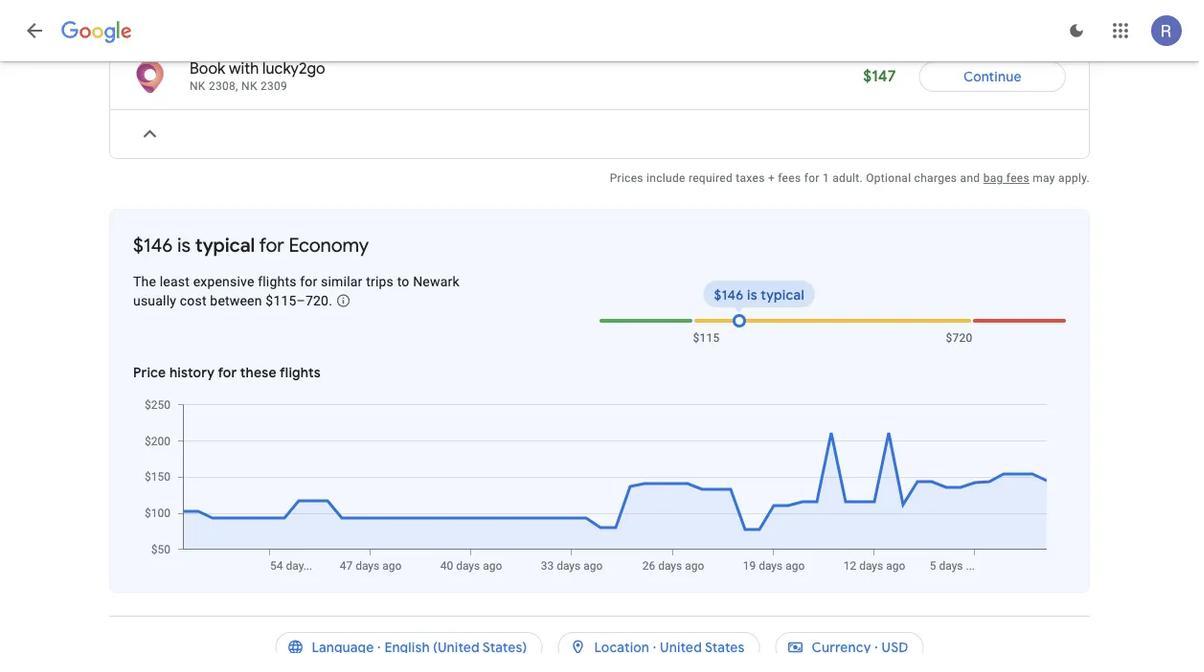 Task type: vqa. For each thing, say whether or not it's contained in the screenshot.
THE FRONTIER, SPIRIT, AND SUN COUNTRY AIRLINES IMAGE at the left
no



Task type: describe. For each thing, give the bounding box(es) containing it.
1
[[823, 172, 830, 185]]

1 fees from the left
[[778, 172, 801, 185]]

may
[[1033, 172, 1056, 185]]

trips
[[366, 274, 394, 289]]

for up the least expensive flights for similar trips to newark usually cost between $115–720.
[[259, 233, 284, 257]]

optional
[[866, 172, 912, 185]]

2 fees from the left
[[1007, 172, 1030, 185]]

usually
[[133, 293, 176, 309]]

prices
[[610, 172, 644, 185]]

book
[[190, 59, 225, 79]]

price history for these flights
[[133, 364, 321, 381]]

newark
[[413, 274, 460, 289]]

for left these
[[218, 364, 237, 381]]

$146 is typical
[[714, 286, 805, 304]]

between
[[210, 293, 262, 309]]

+
[[768, 172, 775, 185]]

price
[[133, 364, 166, 381]]

price history graph image
[[131, 398, 1066, 573]]

$115–720.
[[266, 293, 332, 309]]

1 nk from the left
[[190, 80, 206, 93]]

typical for $146 is typical
[[761, 286, 805, 304]]

similar
[[321, 274, 363, 289]]

and
[[961, 172, 981, 185]]

$147
[[864, 67, 896, 86]]

economy
[[289, 233, 369, 257]]

charges
[[915, 172, 958, 185]]

for left 1 at the top of page
[[805, 172, 820, 185]]

with
[[229, 59, 259, 79]]



Task type: locate. For each thing, give the bounding box(es) containing it.
for inside the least expensive flights for similar trips to newark usually cost between $115–720.
[[300, 274, 318, 289]]

0 vertical spatial $146
[[133, 233, 173, 257]]

continue button
[[919, 54, 1066, 100]]

for up $115–720.
[[300, 274, 318, 289]]

0 horizontal spatial typical
[[195, 233, 255, 257]]

go back image
[[23, 19, 46, 42]]

to
[[397, 274, 410, 289]]

price history graph application
[[131, 398, 1066, 573]]

lucky2go
[[263, 59, 325, 79]]

$146 up the
[[133, 233, 173, 257]]

typical for $146 is typical for economy
[[195, 233, 255, 257]]

$146 for $146 is typical
[[714, 286, 744, 304]]

continue
[[964, 68, 1022, 85]]

$146 up $115
[[714, 286, 744, 304]]

taxes
[[736, 172, 765, 185]]

is
[[177, 233, 191, 257], [747, 286, 758, 304]]

0 vertical spatial flights
[[258, 274, 297, 289]]

0 horizontal spatial fees
[[778, 172, 801, 185]]

0 horizontal spatial is
[[177, 233, 191, 257]]

these
[[240, 364, 277, 381]]

0 horizontal spatial nk
[[190, 80, 206, 93]]

$720
[[946, 332, 973, 345]]

1 vertical spatial is
[[747, 286, 758, 304]]

1 horizontal spatial typical
[[761, 286, 805, 304]]

1 horizontal spatial $146
[[714, 286, 744, 304]]

1 horizontal spatial is
[[747, 286, 758, 304]]

expensive
[[193, 274, 254, 289]]

the least expensive flights for similar trips to newark usually cost between $115–720.
[[133, 274, 460, 309]]

flights right these
[[280, 364, 321, 381]]

2308,
[[209, 80, 238, 93]]

cost
[[180, 293, 207, 309]]

prices include required taxes + fees for 1 adult. optional charges and bag fees may apply.
[[610, 172, 1090, 185]]

1 vertical spatial $146
[[714, 286, 744, 304]]

0 horizontal spatial $146
[[133, 233, 173, 257]]

nk down with
[[241, 80, 257, 93]]

include
[[647, 172, 686, 185]]

nk down book
[[190, 80, 206, 93]]

$146 for $146 is typical for economy
[[133, 233, 173, 257]]

bag
[[984, 172, 1004, 185]]

flights up $115–720.
[[258, 274, 297, 289]]

flights inside the least expensive flights for similar trips to newark usually cost between $115–720.
[[258, 274, 297, 289]]

fees
[[778, 172, 801, 185], [1007, 172, 1030, 185]]

history
[[170, 364, 215, 381]]

adult.
[[833, 172, 863, 185]]

is for $146 is typical for economy
[[177, 233, 191, 257]]

fees right the bag
[[1007, 172, 1030, 185]]

change appearance image
[[1054, 8, 1100, 54]]

1 vertical spatial flights
[[280, 364, 321, 381]]

1 vertical spatial typical
[[761, 286, 805, 304]]

learn more about price insights image
[[336, 293, 351, 309]]

2 nk from the left
[[241, 80, 257, 93]]

typical
[[195, 233, 255, 257], [761, 286, 805, 304]]

147 US dollars text field
[[864, 67, 896, 86]]

required
[[689, 172, 733, 185]]

fees right the +
[[778, 172, 801, 185]]

least
[[160, 274, 190, 289]]

$115
[[693, 332, 720, 345]]

for
[[805, 172, 820, 185], [259, 233, 284, 257], [300, 274, 318, 289], [218, 364, 237, 381]]

1 horizontal spatial fees
[[1007, 172, 1030, 185]]

nk
[[190, 80, 206, 93], [241, 80, 257, 93]]

$146
[[133, 233, 173, 257], [714, 286, 744, 304]]

bag fees button
[[984, 172, 1030, 185]]

Flight numbers NK 2308, NK 2309 text field
[[190, 80, 288, 93]]

apply.
[[1059, 172, 1090, 185]]

$146 is typical for economy
[[133, 233, 369, 257]]

the
[[133, 274, 156, 289]]

1 horizontal spatial nk
[[241, 80, 257, 93]]

2309
[[261, 80, 288, 93]]

book with lucky2go nk 2308, nk 2309
[[190, 59, 325, 93]]

0 vertical spatial is
[[177, 233, 191, 257]]

flights
[[258, 274, 297, 289], [280, 364, 321, 381]]

0 vertical spatial typical
[[195, 233, 255, 257]]

is for $146 is typical
[[747, 286, 758, 304]]



